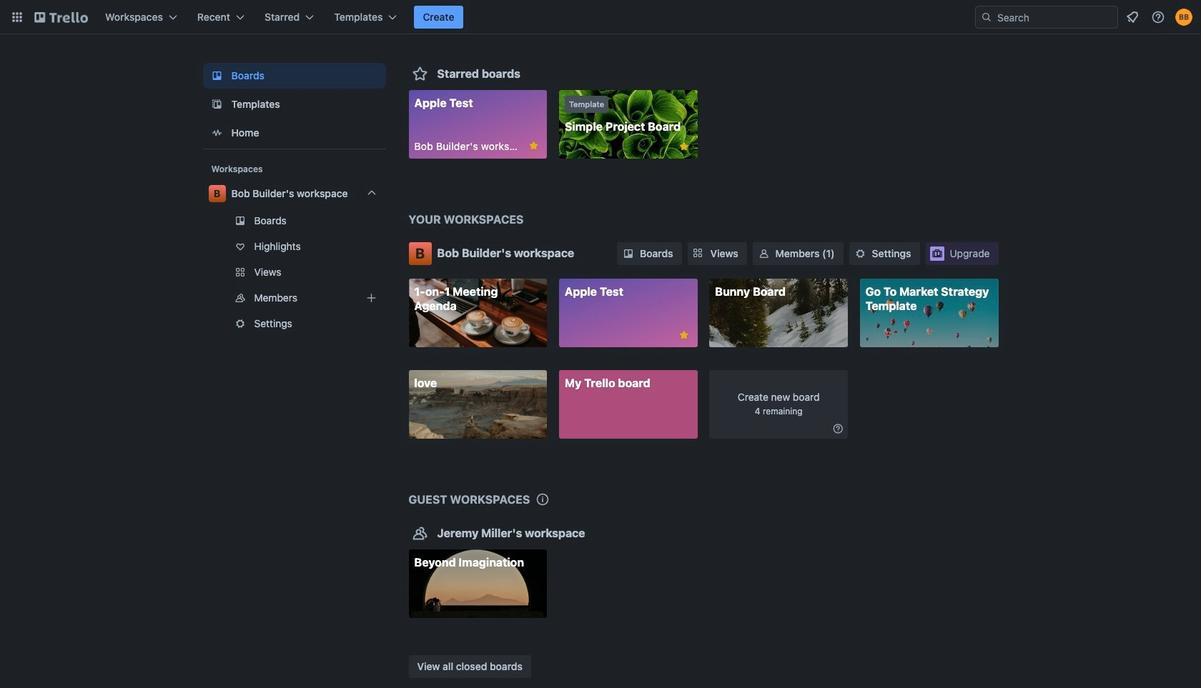 Task type: describe. For each thing, give the bounding box(es) containing it.
0 vertical spatial sm image
[[621, 246, 636, 261]]

board image
[[208, 67, 226, 84]]

template board image
[[208, 96, 226, 113]]

home image
[[208, 124, 226, 142]]

bob builder (bobbuilder40) image
[[1175, 9, 1192, 26]]

0 notifications image
[[1124, 9, 1141, 26]]

add image
[[363, 290, 380, 307]]

back to home image
[[34, 6, 88, 29]]

2 sm image from the left
[[853, 246, 868, 261]]

primary element
[[0, 0, 1201, 34]]



Task type: locate. For each thing, give the bounding box(es) containing it.
search image
[[981, 11, 992, 23]]

0 horizontal spatial sm image
[[621, 246, 636, 261]]

1 sm image from the left
[[757, 246, 771, 261]]

sm image
[[621, 246, 636, 261], [831, 422, 845, 436]]

0 horizontal spatial sm image
[[757, 246, 771, 261]]

1 vertical spatial sm image
[[831, 422, 845, 436]]

Search field
[[992, 6, 1117, 28]]

sm image
[[757, 246, 771, 261], [853, 246, 868, 261]]

click to unstar this board. it will be removed from your starred list. image
[[527, 139, 540, 152], [678, 140, 690, 153], [678, 329, 690, 341]]

1 horizontal spatial sm image
[[853, 246, 868, 261]]

open information menu image
[[1151, 10, 1165, 24]]

1 horizontal spatial sm image
[[831, 422, 845, 436]]



Task type: vqa. For each thing, say whether or not it's contained in the screenshot.
2nd sm icon
yes



